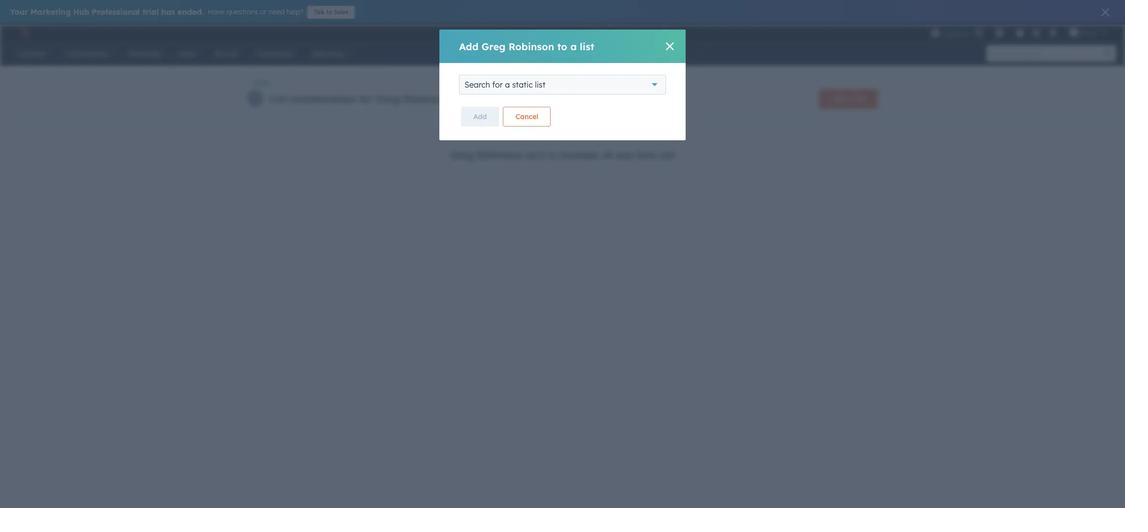 Task type: describe. For each thing, give the bounding box(es) containing it.
1 horizontal spatial close image
[[1102, 8, 1110, 16]]

cancel button
[[504, 107, 551, 127]]

has
[[161, 7, 175, 17]]

add button
[[461, 107, 500, 127]]

1 horizontal spatial greg
[[450, 149, 474, 161]]

robinson inside dialog
[[509, 40, 555, 53]]

list inside popup button
[[535, 80, 546, 90]]

notifications image
[[1049, 29, 1058, 38]]

search for a static list button
[[459, 75, 667, 95]]

2 vertical spatial a
[[549, 149, 556, 161]]

list inside button
[[856, 95, 866, 104]]

to inside dialog
[[558, 40, 568, 53]]

add to list
[[832, 95, 866, 104]]

marketing
[[30, 7, 71, 17]]

your marketing hub professional trial has ended. have questions or need help?
[[10, 7, 304, 17]]

talk
[[314, 8, 325, 16]]

add to list button
[[819, 89, 878, 109]]

settings link
[[1031, 27, 1044, 38]]

calling icon image
[[975, 29, 984, 37]]

static
[[513, 80, 533, 90]]

greg inside dialog
[[482, 40, 506, 53]]

need
[[269, 7, 285, 16]]

0 vertical spatial a
[[571, 40, 577, 53]]

of
[[603, 149, 613, 161]]

lists
[[637, 149, 657, 161]]

Search HubSpot search field
[[987, 45, 1108, 62]]

back link
[[247, 80, 270, 87]]

cancel
[[516, 112, 539, 121]]

search
[[465, 80, 490, 90]]

talk to sales
[[314, 8, 349, 16]]

isn't
[[526, 149, 546, 161]]

upgrade
[[942, 29, 969, 37]]

help button
[[1012, 25, 1029, 40]]

yet
[[660, 149, 676, 161]]

questions
[[227, 7, 258, 16]]

2 vertical spatial add
[[474, 112, 487, 121]]

hubspot image
[[18, 27, 30, 38]]

menu containing music
[[931, 25, 1114, 40]]

add greg robinson to a list
[[459, 40, 595, 53]]

music button
[[1064, 25, 1113, 40]]

any
[[616, 149, 634, 161]]

have
[[208, 7, 225, 16]]



Task type: vqa. For each thing, say whether or not it's contained in the screenshot.
Color Choose an accent color
no



Task type: locate. For each thing, give the bounding box(es) containing it.
0 vertical spatial for
[[493, 80, 503, 90]]

0 vertical spatial close image
[[1102, 8, 1110, 16]]

greg robinson image
[[1070, 28, 1079, 37]]

2 vertical spatial robinson
[[477, 149, 523, 161]]

0 horizontal spatial greg
[[376, 93, 400, 105]]

help image
[[1016, 29, 1025, 38]]

a right the isn't on the left top
[[549, 149, 556, 161]]

1 vertical spatial a
[[505, 80, 510, 90]]

a inside popup button
[[505, 80, 510, 90]]

hubspot link
[[12, 27, 37, 38]]

0 horizontal spatial list
[[535, 80, 546, 90]]

to for add
[[847, 95, 854, 104]]

ended.
[[178, 7, 204, 17]]

robinson
[[509, 40, 555, 53], [403, 93, 449, 105], [477, 149, 523, 161]]

help?
[[287, 7, 304, 16]]

to for talk
[[327, 8, 332, 16]]

close image inside add greg robinson to a list dialog
[[667, 42, 674, 50]]

for inside popup button
[[493, 80, 503, 90]]

a
[[571, 40, 577, 53], [505, 80, 510, 90], [549, 149, 556, 161]]

settings image
[[1033, 29, 1042, 38]]

for
[[493, 80, 503, 90], [359, 93, 373, 105]]

marketplaces button
[[990, 25, 1011, 40]]

0 horizontal spatial a
[[505, 80, 510, 90]]

0 vertical spatial greg
[[482, 40, 506, 53]]

1 horizontal spatial a
[[549, 149, 556, 161]]

list
[[269, 93, 287, 105]]

upgrade image
[[932, 29, 941, 38]]

back
[[255, 80, 270, 87]]

to
[[327, 8, 332, 16], [558, 40, 568, 53], [847, 95, 854, 104]]

close image
[[1102, 8, 1110, 16], [667, 42, 674, 50]]

memberships
[[290, 93, 356, 105]]

trial
[[143, 7, 159, 17]]

for right memberships
[[359, 93, 373, 105]]

2 vertical spatial to
[[847, 95, 854, 104]]

2 horizontal spatial greg
[[482, 40, 506, 53]]

music
[[1081, 29, 1098, 36]]

0 horizontal spatial close image
[[667, 42, 674, 50]]

0 vertical spatial to
[[327, 8, 332, 16]]

1 vertical spatial list
[[535, 80, 546, 90]]

1 horizontal spatial list
[[580, 40, 595, 53]]

2 vertical spatial greg
[[450, 149, 474, 161]]

search image
[[1105, 50, 1112, 57]]

add greg robinson to a list dialog
[[440, 30, 686, 140]]

menu
[[931, 25, 1114, 40]]

1 horizontal spatial for
[[493, 80, 503, 90]]

search button
[[1100, 45, 1117, 62]]

calling icon button
[[971, 26, 988, 39]]

0 vertical spatial list
[[580, 40, 595, 53]]

greg
[[482, 40, 506, 53], [376, 93, 400, 105], [450, 149, 474, 161]]

or
[[260, 7, 267, 16]]

list memberships for greg robinson
[[269, 93, 449, 105]]

1 vertical spatial greg
[[376, 93, 400, 105]]

add for add to list
[[832, 95, 845, 104]]

a up search for a static list popup button
[[571, 40, 577, 53]]

list
[[580, 40, 595, 53], [535, 80, 546, 90], [856, 95, 866, 104]]

search for a static list
[[465, 80, 546, 90]]

1 vertical spatial for
[[359, 93, 373, 105]]

1 horizontal spatial to
[[558, 40, 568, 53]]

2 vertical spatial list
[[856, 95, 866, 104]]

2 horizontal spatial list
[[856, 95, 866, 104]]

2 horizontal spatial to
[[847, 95, 854, 104]]

add
[[459, 40, 479, 53], [832, 95, 845, 104], [474, 112, 487, 121]]

add for add greg robinson to a list
[[459, 40, 479, 53]]

hub
[[73, 7, 89, 17]]

your
[[10, 7, 28, 17]]

list memberships for greg robinson banner
[[247, 86, 878, 109]]

member
[[559, 149, 600, 161]]

robinson inside banner
[[403, 93, 449, 105]]

sales
[[334, 8, 349, 16]]

1 vertical spatial add
[[832, 95, 845, 104]]

professional
[[92, 7, 140, 17]]

1 vertical spatial to
[[558, 40, 568, 53]]

marketplaces image
[[996, 29, 1005, 38]]

add inside the list memberships for greg robinson banner
[[832, 95, 845, 104]]

greg inside banner
[[376, 93, 400, 105]]

1 vertical spatial close image
[[667, 42, 674, 50]]

greg robinson isn't a member of any lists yet
[[450, 149, 676, 161]]

for inside banner
[[359, 93, 373, 105]]

0 vertical spatial robinson
[[509, 40, 555, 53]]

for right search
[[493, 80, 503, 90]]

0 horizontal spatial for
[[359, 93, 373, 105]]

notifications button
[[1046, 25, 1062, 40]]

to inside the list memberships for greg robinson banner
[[847, 95, 854, 104]]

0 vertical spatial add
[[459, 40, 479, 53]]

a left static on the left
[[505, 80, 510, 90]]

2 horizontal spatial a
[[571, 40, 577, 53]]

0 horizontal spatial to
[[327, 8, 332, 16]]

talk to sales button
[[308, 6, 355, 19]]

1 vertical spatial robinson
[[403, 93, 449, 105]]



